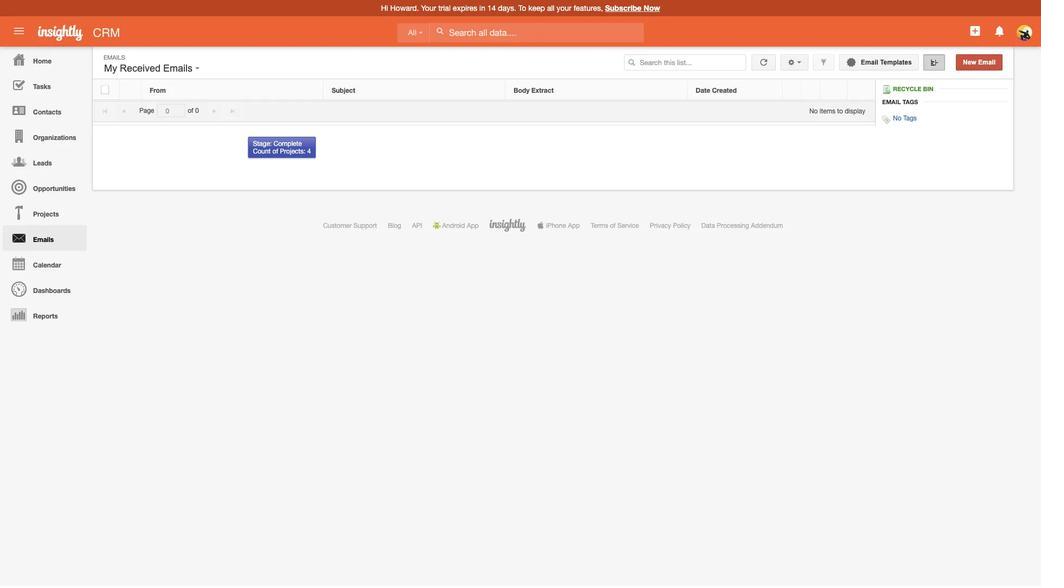 Task type: describe. For each thing, give the bounding box(es) containing it.
date created
[[696, 86, 737, 94]]

opportunities
[[33, 184, 76, 192]]

no items to display
[[810, 107, 866, 114]]

row containing from
[[93, 80, 875, 100]]

app for android app
[[467, 221, 479, 229]]

features,
[[574, 4, 603, 12]]

of inside stage: complete count of projects: 4
[[273, 147, 278, 155]]

home
[[33, 57, 52, 65]]

projects
[[33, 210, 59, 218]]

your
[[421, 4, 437, 12]]

templates
[[881, 59, 912, 66]]

extract
[[532, 86, 554, 94]]

cog image
[[788, 59, 796, 66]]

contacts
[[33, 108, 61, 116]]

android app
[[443, 221, 479, 229]]

my received emails button
[[101, 60, 202, 77]]

iphone app
[[546, 221, 580, 229]]

iphone
[[546, 221, 567, 229]]

service
[[618, 221, 639, 229]]

0
[[195, 107, 199, 114]]

projects link
[[3, 200, 87, 225]]

bin
[[924, 85, 934, 92]]

subscribe now link
[[606, 4, 661, 12]]

no tags link
[[894, 114, 917, 122]]

no for no items to display
[[810, 107, 818, 114]]

to
[[838, 107, 844, 114]]

email for tags
[[883, 98, 901, 105]]

organizations link
[[3, 123, 87, 149]]

to
[[519, 4, 527, 12]]

processing
[[717, 221, 750, 229]]

Search this list... text field
[[625, 54, 747, 71]]

show list view filters image
[[820, 59, 828, 66]]

email for templates
[[862, 59, 879, 66]]

data
[[702, 221, 716, 229]]

new
[[964, 59, 977, 66]]

blog link
[[388, 221, 401, 229]]

customer support link
[[323, 221, 377, 229]]

from
[[150, 86, 166, 94]]

2 vertical spatial of
[[610, 221, 616, 229]]

1 horizontal spatial emails
[[104, 54, 125, 61]]

api
[[412, 221, 422, 229]]

blog
[[388, 221, 401, 229]]

customer support
[[323, 221, 377, 229]]

stage: complete count of projects: 4
[[253, 139, 311, 155]]

trial
[[439, 4, 451, 12]]

crm
[[93, 26, 120, 39]]

reports link
[[3, 302, 87, 327]]

tasks link
[[3, 72, 87, 98]]

data processing addendum link
[[702, 221, 784, 229]]

4
[[308, 147, 311, 155]]

recycle bin
[[894, 85, 934, 92]]

email templates
[[860, 59, 912, 66]]

refresh list image
[[759, 59, 769, 66]]

my
[[104, 63, 117, 74]]

date
[[696, 86, 711, 94]]

support
[[354, 221, 377, 229]]

search image
[[628, 59, 636, 66]]

privacy
[[650, 221, 672, 229]]

no tags
[[894, 114, 917, 122]]

terms of service link
[[591, 221, 639, 229]]

body
[[514, 86, 530, 94]]

emails inside button
[[163, 63, 193, 74]]

subscribe
[[606, 4, 642, 12]]

policy
[[673, 221, 691, 229]]

no for no tags
[[894, 114, 902, 122]]

contacts link
[[3, 98, 87, 123]]

email templates link
[[840, 54, 920, 71]]

created
[[713, 86, 737, 94]]

2 vertical spatial emails
[[33, 235, 54, 243]]

white image
[[436, 27, 444, 35]]

privacy policy
[[650, 221, 691, 229]]

dashboards
[[33, 286, 71, 294]]



Task type: vqa. For each thing, say whether or not it's contained in the screenshot.
Number Format Format
no



Task type: locate. For each thing, give the bounding box(es) containing it.
opportunities link
[[3, 174, 87, 200]]

howard.
[[391, 4, 419, 12]]

tasks
[[33, 82, 51, 90]]

email tags
[[883, 98, 919, 105]]

email
[[862, 59, 879, 66], [979, 59, 996, 66], [883, 98, 901, 105]]

emails up from on the left top of page
[[163, 63, 193, 74]]

2 horizontal spatial email
[[979, 59, 996, 66]]

show sidebar image
[[931, 59, 939, 66]]

organizations
[[33, 133, 76, 141]]

emails up my at top left
[[104, 54, 125, 61]]

leads
[[33, 159, 52, 167]]

received
[[120, 63, 161, 74]]

no
[[810, 107, 818, 114], [894, 114, 902, 122]]

iphone app link
[[537, 221, 580, 229]]

email inside new email link
[[979, 59, 996, 66]]

2 app from the left
[[568, 221, 580, 229]]

1 horizontal spatial email
[[883, 98, 901, 105]]

14
[[488, 4, 496, 12]]

0 horizontal spatial email
[[862, 59, 879, 66]]

body extract
[[514, 86, 554, 94]]

tags
[[904, 114, 917, 122]]

of right the count
[[273, 147, 278, 155]]

no left items
[[810, 107, 818, 114]]

app right android
[[467, 221, 479, 229]]

calendar link
[[3, 251, 87, 276]]

now
[[644, 4, 661, 12]]

complete
[[274, 139, 302, 147]]

leads link
[[3, 149, 87, 174]]

app right iphone
[[568, 221, 580, 229]]

1 vertical spatial emails
[[163, 63, 193, 74]]

addendum
[[751, 221, 784, 229]]

of right terms
[[610, 221, 616, 229]]

all
[[547, 4, 555, 12]]

of 0
[[188, 107, 199, 114]]

emails up calendar link
[[33, 235, 54, 243]]

2 horizontal spatial emails
[[163, 63, 193, 74]]

notifications image
[[994, 24, 1007, 37]]

of left 0
[[188, 107, 193, 114]]

navigation
[[0, 47, 87, 327]]

projects:
[[280, 147, 306, 155]]

2 horizontal spatial of
[[610, 221, 616, 229]]

page
[[139, 107, 154, 114]]

display
[[845, 107, 866, 114]]

0 vertical spatial of
[[188, 107, 193, 114]]

1 app from the left
[[467, 221, 479, 229]]

0 horizontal spatial no
[[810, 107, 818, 114]]

1 vertical spatial of
[[273, 147, 278, 155]]

no left tags at the top of page
[[894, 114, 902, 122]]

my received emails
[[104, 63, 195, 74]]

all link
[[397, 23, 430, 43]]

1 horizontal spatial of
[[273, 147, 278, 155]]

customer
[[323, 221, 352, 229]]

tags
[[903, 98, 919, 105]]

navigation containing home
[[0, 47, 87, 327]]

privacy policy link
[[650, 221, 691, 229]]

email left templates
[[862, 59, 879, 66]]

reports
[[33, 312, 58, 320]]

android
[[443, 221, 465, 229]]

keep
[[529, 4, 545, 12]]

app for iphone app
[[568, 221, 580, 229]]

email inside "email templates" link
[[862, 59, 879, 66]]

recycle
[[894, 85, 922, 92]]

api link
[[412, 221, 422, 229]]

in
[[480, 4, 486, 12]]

email left tags
[[883, 98, 901, 105]]

terms of service
[[591, 221, 639, 229]]

items
[[820, 107, 836, 114]]

1 horizontal spatial app
[[568, 221, 580, 229]]

new email
[[964, 59, 996, 66]]

android app link
[[433, 221, 479, 229]]

Search all data.... text field
[[430, 23, 644, 42]]

row
[[93, 80, 875, 100]]

hi howard. your trial expires in 14 days. to keep all your features, subscribe now
[[381, 4, 661, 12]]

data processing addendum
[[702, 221, 784, 229]]

emails
[[104, 54, 125, 61], [163, 63, 193, 74], [33, 235, 54, 243]]

1 horizontal spatial no
[[894, 114, 902, 122]]

email right "new"
[[979, 59, 996, 66]]

of
[[188, 107, 193, 114], [273, 147, 278, 155], [610, 221, 616, 229]]

stage:
[[253, 139, 272, 147]]

expires
[[453, 4, 478, 12]]

all
[[408, 28, 417, 37]]

0 horizontal spatial app
[[467, 221, 479, 229]]

terms
[[591, 221, 609, 229]]

hi
[[381, 4, 388, 12]]

your
[[557, 4, 572, 12]]

0 horizontal spatial of
[[188, 107, 193, 114]]

home link
[[3, 47, 87, 72]]

None checkbox
[[101, 85, 109, 94]]

dashboards link
[[3, 276, 87, 302]]

0 vertical spatial emails
[[104, 54, 125, 61]]

days.
[[498, 4, 517, 12]]

emails link
[[3, 225, 87, 251]]

count
[[253, 147, 271, 155]]

new email link
[[957, 54, 1003, 71]]

calendar
[[33, 261, 61, 269]]

0 horizontal spatial emails
[[33, 235, 54, 243]]

subject
[[332, 86, 356, 94]]



